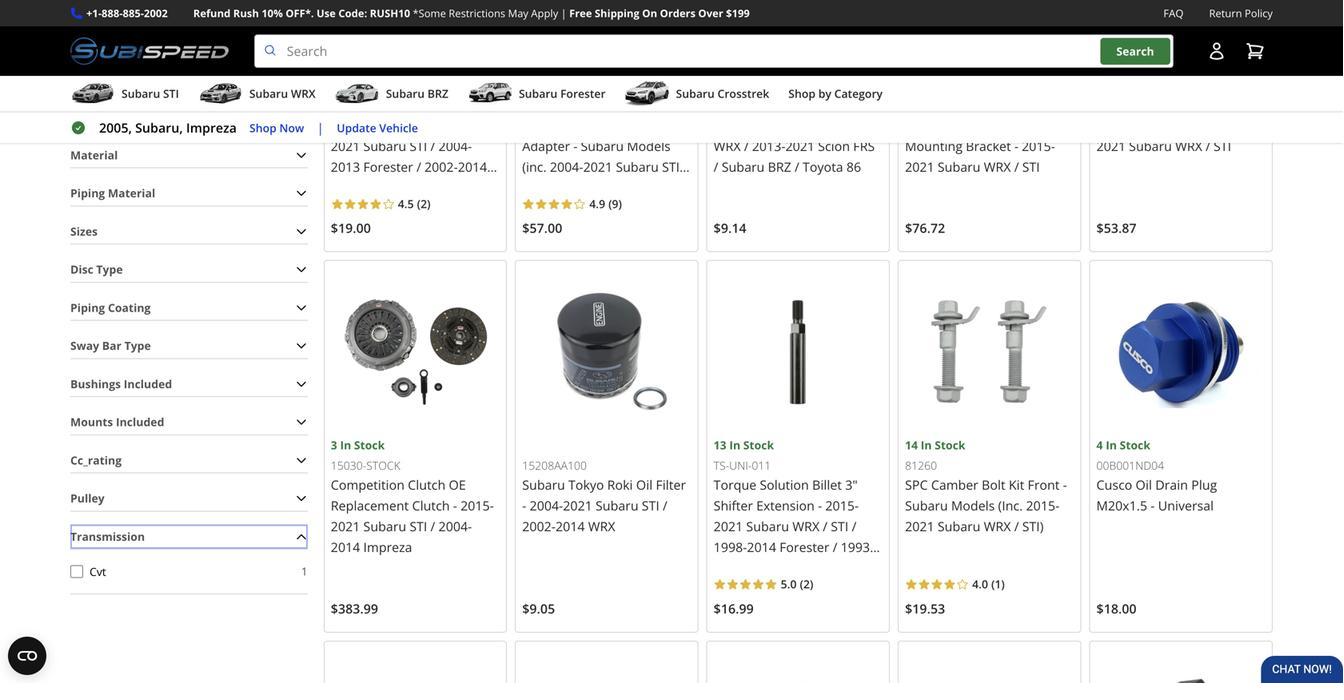 Task type: describe. For each thing, give the bounding box(es) containing it.
$383.99
[[331, 600, 378, 617]]

in for cusco oil drain plug m20x1.5 - universal
[[1106, 438, 1117, 453]]

hella horns with grimmspeed brotie mounting bracket  - 2015-2021 subaru wrx / sti image
[[905, 0, 1074, 56]]

kit
[[1009, 477, 1024, 494]]

transmission button
[[70, 525, 308, 549]]

grimmspeed
[[905, 117, 983, 134]]

in for grimmspeed stock downpipe to 3inch exhaust adapter - subaru models (inc. 2004-2021 subaru sti / 2002-2014 wrx)
[[538, 57, 549, 72]]

bushings included button
[[70, 372, 308, 397]]

search input field
[[254, 34, 1174, 68]]

0 vertical spatial clutch
[[408, 477, 446, 494]]

drain
[[1155, 477, 1188, 494]]

a subaru crosstrek thumbnail image image
[[625, 82, 670, 106]]

wrx inside dropdown button
[[291, 86, 316, 101]]

1998-
[[714, 539, 747, 556]]

spc
[[905, 477, 928, 494]]

4.5 ( 2 )
[[398, 196, 431, 211]]

button image
[[1207, 42, 1226, 61]]

2002- inside 50 in stock 028001 grimmspeed turbo to downpipe gasket - 2015- 2021 subaru sti / 2004- 2013 forester / 2002-2014 impreza
[[424, 158, 458, 175]]

+1-888-885-2002 link
[[86, 5, 168, 22]]

wrx inside 12 in stock 44022aa123 subaru / toyota oem donut gasket - 2015-2021 subaru wrx / 2013-2021 scion frs / subaru brz / toyota 86
[[714, 137, 741, 155]]

forester inside 13 in stock ts-uni-011 torque solution billet 3" shifter extension - 2015- 2021 subaru wrx / sti / 1998-2014 forester / 1993- 2014 impreza / 2013-2016 scion fr-s / 2013-2020 subaru brz / 2017-2019 toyota 86
[[780, 539, 829, 556]]

bushings
[[70, 376, 121, 392]]

search
[[1116, 43, 1154, 59]]

) for 2002-
[[618, 196, 622, 211]]

1 vertical spatial clutch
[[412, 497, 450, 515]]

type inside dropdown button
[[124, 338, 151, 353]]

rush10
[[370, 6, 410, 20]]

2014 inside 3 in stock 15030-stock competition clutch oe replacement clutch - 2015- 2021 subaru sti / 2004- 2014 impreza
[[331, 539, 360, 556]]

10%
[[262, 6, 283, 20]]

sway
[[70, 338, 99, 353]]

forester inside dropdown button
[[560, 86, 606, 101]]

piping for piping material
[[70, 186, 105, 201]]

mounts included button
[[70, 410, 308, 435]]

s
[[767, 581, 774, 598]]

over
[[698, 6, 723, 20]]

subaru up subaru, on the left of the page
[[122, 86, 160, 101]]

material button
[[70, 143, 308, 168]]

policy
[[1245, 6, 1273, 20]]

filter
[[656, 477, 686, 494]]

2014 down 1998-
[[714, 560, 743, 577]]

/ inside hella horns with grimmspeed brotie mounting bracket  - 2015- 2021 subaru wrx / sti
[[1014, 158, 1019, 175]]

1993-
[[841, 539, 874, 556]]

subaru inside dropdown button
[[519, 86, 557, 101]]

stock for grimmspeed stock downpipe to 3inch exhaust adapter - subaru models (inc. 2004-2021 subaru sti / 2002-2014 wrx)
[[552, 57, 583, 72]]

44022aa123
[[714, 77, 778, 93]]

refund
[[193, 6, 231, 20]]

grimmspeed for to
[[522, 96, 601, 113]]

2002
[[144, 6, 168, 20]]

/ inside 3 in stock 15030-stock competition clutch oe replacement clutch - 2015- 2021 subaru sti / 2004- 2014 impreza
[[431, 518, 435, 535]]

$57.00
[[522, 220, 562, 237]]

subaru wrx
[[249, 86, 316, 101]]

code:
[[338, 6, 367, 20]]

subaru down fr-
[[714, 601, 757, 618]]

adapter
[[522, 137, 570, 155]]

subaru down spc
[[905, 497, 948, 515]]

2002- inside 15208aa100 subaru tokyo roki oil filter - 2004-2021 subaru sti / 2002-2014 wrx
[[522, 518, 556, 535]]

brz inside dropdown button
[[427, 86, 448, 101]]

wrx inside stoptech stainless steel brake lines (front) - 2015- 2021 subaru wrx / sti
[[1175, 137, 1202, 155]]

tokyo
[[568, 477, 604, 494]]

subaru brz button
[[335, 79, 448, 111]]

1 vertical spatial 2013-
[[806, 560, 840, 577]]

( for 2002-
[[608, 196, 612, 211]]

( right 4.0
[[991, 577, 995, 592]]

subaru down "donut"
[[831, 117, 874, 134]]

3"
[[845, 477, 858, 494]]

stoptech
[[1096, 96, 1152, 113]]

to inside 50 in stock 028001 grimmspeed turbo to downpipe gasket - 2015- 2021 subaru sti / 2004- 2013 forester / 2002-2014 impreza
[[452, 96, 464, 113]]

downpipe inside the "50 in stock 077046 grimmspeed stock downpipe to 3inch exhaust adapter - subaru models (inc. 2004-2021 subaru sti / 2002-2014 wrx)"
[[522, 117, 583, 134]]

bushings included
[[70, 376, 172, 392]]

2002- inside the "50 in stock 077046 grimmspeed stock downpipe to 3inch exhaust adapter - subaru models (inc. 2004-2021 subaru sti / 2002-2014 wrx)"
[[522, 179, 556, 196]]

$19.00
[[331, 220, 371, 237]]

billet
[[812, 477, 842, 494]]

grimmspeed for downpipe
[[331, 96, 409, 113]]

grimmspeed turbo heat shield v2 ceramic coated - 2015-2021 subaru sti / 2004-2008 forester / 2002-2014 impreza image
[[1096, 648, 1266, 684]]

2005, subaru, impreza
[[99, 119, 237, 136]]

shifter
[[714, 497, 753, 515]]

models inside the "50 in stock 077046 grimmspeed stock downpipe to 3inch exhaust adapter - subaru models (inc. 2004-2021 subaru sti / 2002-2014 wrx)"
[[627, 137, 671, 155]]

scion inside 12 in stock 44022aa123 subaru / toyota oem donut gasket - 2015-2021 subaru wrx / 2013-2021 scion frs / subaru brz / toyota 86
[[818, 137, 850, 155]]

roki
[[607, 477, 633, 494]]

2014 up fr-
[[747, 539, 776, 556]]

2016
[[840, 560, 869, 577]]

forester inside 50 in stock 028001 grimmspeed turbo to downpipe gasket - 2015- 2021 subaru sti / 2004- 2013 forester / 2002-2014 impreza
[[363, 158, 413, 175]]

oil inside 15208aa100 subaru tokyo roki oil filter - 2004-2021 subaru sti / 2002-2014 wrx
[[636, 477, 653, 494]]

ts-
[[714, 458, 729, 473]]

stock
[[366, 458, 400, 473]]

disc type button
[[70, 258, 308, 282]]

solution
[[760, 477, 809, 494]]

$19.53
[[905, 600, 945, 617]]

frs
[[853, 137, 875, 155]]

in up "hella"
[[921, 57, 932, 72]]

sway bar type
[[70, 338, 151, 353]]

2021 inside 14 in stock 81260 spc camber bolt kit front - subaru models (inc. 2015- 2021 subaru wrx / sti)
[[905, 518, 934, 535]]

oe
[[449, 477, 466, 494]]

plug
[[1191, 477, 1217, 494]]

grimmspeed stock downpipe to 3inch exhaust adapter - subaru models (inc. 2004-2021 subaru sti / 2002-2014 wrx) image
[[522, 0, 691, 56]]

1 vertical spatial |
[[317, 119, 324, 136]]

stock for grimmspeed turbo to downpipe gasket - 2015- 2021 subaru sti / 2004- 2013 forester / 2002-2014 impreza
[[360, 57, 391, 72]]

impreza inside 3 in stock 15030-stock competition clutch oe replacement clutch - 2015- 2021 subaru sti / 2004- 2014 impreza
[[363, 539, 412, 556]]

stock for cusco oil drain plug m20x1.5 - universal
[[1120, 438, 1150, 453]]

horns
[[939, 96, 975, 113]]

cusco
[[1096, 477, 1132, 494]]

piping coating
[[70, 300, 151, 315]]

subaru forester button
[[468, 79, 606, 111]]

2021 inside 13 in stock ts-uni-011 torque solution billet 3" shifter extension - 2015- 2021 subaru wrx / sti / 1998-2014 forester / 1993- 2014 impreza / 2013-2016 scion fr-s / 2013-2020 subaru brz / 2017-2019 toyota 86
[[714, 518, 743, 535]]

sway bar type button
[[70, 334, 308, 358]]

9
[[612, 196, 618, 211]]

50 in stock 028001 grimmspeed turbo to downpipe gasket - 2015- 2021 subaru sti / 2004- 2013 forester / 2002-2014 impreza
[[331, 57, 487, 196]]

011
[[752, 458, 771, 473]]

2004- inside the "50 in stock 077046 grimmspeed stock downpipe to 3inch exhaust adapter - subaru models (inc. 2004-2021 subaru sti / 2002-2014 wrx)"
[[550, 158, 583, 175]]

impreza inside 13 in stock ts-uni-011 torque solution billet 3" shifter extension - 2015- 2021 subaru wrx / sti / 1998-2014 forester / 1993- 2014 impreza / 2013-2016 scion fr-s / 2013-2020 subaru brz / 2017-2019 toyota 86
[[746, 560, 795, 577]]

sti inside the "50 in stock 077046 grimmspeed stock downpipe to 3inch exhaust adapter - subaru models (inc. 2004-2021 subaru sti / 2002-2014 wrx)"
[[662, 158, 680, 175]]

oem
[[812, 96, 840, 113]]

shop by category
[[788, 86, 883, 101]]

included for bushings included
[[124, 376, 172, 392]]

free
[[569, 6, 592, 20]]

subaru down extension
[[746, 518, 789, 535]]

in for torque solution billet 3" shifter extension - 2015- 2021 subaru wrx / sti / 1998-2014 forester / 1993- 2014 impreza / 2013-2016 scion fr-s / 2013-2020 subaru brz / 2017-2019 toyota 86
[[729, 438, 740, 453]]

/ inside 15208aa100 subaru tokyo roki oil filter - 2004-2021 subaru sti / 2002-2014 wrx
[[663, 497, 667, 515]]

subaru inside 50 in stock 028001 grimmspeed turbo to downpipe gasket - 2015- 2021 subaru sti / 2004- 2013 forester / 2002-2014 impreza
[[363, 137, 406, 155]]

a subaru wrx thumbnail image image
[[198, 82, 243, 106]]

subaru inside hella horns with grimmspeed brotie mounting bracket  - 2015- 2021 subaru wrx / sti
[[938, 158, 981, 175]]

stock up the '3inch'
[[604, 96, 636, 113]]

2021 inside 50 in stock 028001 grimmspeed turbo to downpipe gasket - 2015- 2021 subaru sti / 2004- 2013 forester / 2002-2014 impreza
[[331, 137, 360, 155]]

subaru inside "dropdown button"
[[676, 86, 715, 101]]

- inside 3 in stock 15030-stock competition clutch oe replacement clutch - 2015- 2021 subaru sti / 2004- 2014 impreza
[[453, 497, 457, 515]]

subaru up vehicle
[[386, 86, 425, 101]]

/ inside the "50 in stock 077046 grimmspeed stock downpipe to 3inch exhaust adapter - subaru models (inc. 2004-2021 subaru sti / 2002-2014 wrx)"
[[683, 158, 688, 175]]

may
[[508, 6, 528, 20]]

2019
[[828, 601, 857, 618]]

scion inside 13 in stock ts-uni-011 torque solution billet 3" shifter extension - 2015- 2021 subaru wrx / sti / 1998-2014 forester / 1993- 2014 impreza / 2013-2016 scion fr-s / 2013-2020 subaru brz / 2017-2019 toyota 86
[[714, 581, 746, 598]]

$199
[[726, 6, 750, 20]]

donut
[[844, 96, 881, 113]]

to inside the "50 in stock 077046 grimmspeed stock downpipe to 3inch exhaust adapter - subaru models (inc. 2004-2021 subaru sti / 2002-2014 wrx)"
[[586, 117, 599, 134]]

00b001nd04
[[1096, 458, 1164, 473]]

4 in stock 00b001nd04 cusco oil drain plug m20x1.5 - universal
[[1096, 438, 1217, 515]]

2005,
[[99, 119, 132, 136]]

vehicle
[[379, 120, 418, 135]]

extension
[[756, 497, 815, 515]]

in for competition clutch oe replacement clutch - 2015- 2021 subaru sti / 2004- 2014 impreza
[[340, 438, 351, 453]]

subispeed logo image
[[70, 34, 228, 68]]

2013- inside 12 in stock 44022aa123 subaru / toyota oem donut gasket - 2015-2021 subaru wrx / 2013-2021 scion frs / subaru brz / toyota 86
[[752, 137, 785, 155]]

sti inside 13 in stock ts-uni-011 torque solution billet 3" shifter extension - 2015- 2021 subaru wrx / sti / 1998-2014 forester / 1993- 2014 impreza / 2013-2016 scion fr-s / 2013-2020 subaru brz / 2017-2019 toyota 86
[[831, 518, 848, 535]]

piping material button
[[70, 181, 308, 206]]

3
[[331, 438, 337, 453]]

torque solution billet 3" shifter extension - 2015-2021 subaru wrx / sti / 1998-2014 forester / 1993-2014 impreza / 2013-2016 scion fr-s / 2013-2020 subaru brz / 2017-2019 toyota 86 image
[[714, 268, 883, 437]]

grimmspeed turbo to downpipe gasket - 2015-2021 subaru sti / 2004-2013 forester / 2002-2014 impreza image
[[331, 0, 500, 56]]

in for subaru / toyota oem donut gasket - 2015-2021 subaru wrx / 2013-2021 scion frs / subaru brz / toyota 86
[[729, 57, 740, 72]]

2015- inside 13 in stock ts-uni-011 torque solution billet 3" shifter extension - 2015- 2021 subaru wrx / sti / 1998-2014 forester / 1993- 2014 impreza / 2013-2016 scion fr-s / 2013-2020 subaru brz / 2017-2019 toyota 86
[[825, 497, 859, 515]]

$18.00
[[1096, 600, 1137, 617]]

0 horizontal spatial 1
[[301, 564, 308, 579]]

4.0 ( 1 )
[[972, 577, 1005, 592]]

subaru down 44022aa123
[[714, 96, 757, 113]]

material inside piping material dropdown button
[[108, 186, 155, 201]]

a subaru brz thumbnail image image
[[335, 82, 380, 106]]

2021 inside 3 in stock 15030-stock competition clutch oe replacement clutch - 2015- 2021 subaru sti / 2004- 2014 impreza
[[331, 518, 360, 535]]

sti inside 50 in stock 028001 grimmspeed turbo to downpipe gasket - 2015- 2021 subaru sti / 2004- 2013 forester / 2002-2014 impreza
[[410, 137, 427, 155]]

) for 2014
[[427, 196, 431, 211]]

) for 1998-
[[810, 577, 813, 592]]

subaru wrx button
[[198, 79, 316, 111]]

2021 inside stoptech stainless steel brake lines (front) - 2015- 2021 subaru wrx / sti
[[1096, 137, 1126, 155]]

faq link
[[1164, 5, 1184, 22]]

use
[[317, 6, 336, 20]]

exhaust
[[638, 117, 685, 134]]

competition
[[331, 477, 405, 494]]

material inside material dropdown button
[[70, 147, 118, 163]]

gasket inside 50 in stock 028001 grimmspeed turbo to downpipe gasket - 2015- 2021 subaru sti / 2004- 2013 forester / 2002-2014 impreza
[[395, 117, 436, 134]]

bracket
[[966, 137, 1011, 155]]

camber
[[931, 477, 978, 494]]

shop now link
[[249, 119, 304, 137]]

(inc.
[[522, 158, 547, 175]]

subaru down 15208aa100
[[522, 477, 565, 494]]

/ inside stoptech stainless steel brake lines (front) - 2015- 2021 subaru wrx / sti
[[1206, 137, 1210, 155]]

open widget image
[[8, 637, 46, 676]]

028001
[[331, 77, 369, 93]]

toyota inside 13 in stock ts-uni-011 torque solution billet 3" shifter extension - 2015- 2021 subaru wrx / sti / 1998-2014 forester / 1993- 2014 impreza / 2013-2016 scion fr-s / 2013-2020 subaru brz / 2017-2019 toyota 86
[[714, 622, 754, 639]]

brz inside 12 in stock 44022aa123 subaru / toyota oem donut gasket - 2015-2021 subaru wrx / 2013-2021 scion frs / subaru brz / toyota 86
[[768, 158, 791, 175]]

2014 inside 15208aa100 subaru tokyo roki oil filter - 2004-2021 subaru sti / 2002-2014 wrx
[[556, 518, 585, 535]]

2015- inside stoptech stainless steel brake lines (front) - 2015- 2021 subaru wrx / sti
[[1219, 117, 1252, 134]]

0 vertical spatial toyota
[[768, 96, 808, 113]]

refund rush 10% off*. use code: rush10 *some restrictions may apply | free shipping on orders over $199
[[193, 6, 750, 20]]



Task type: locate. For each thing, give the bounding box(es) containing it.
in right the 13
[[729, 438, 740, 453]]

stainless
[[1155, 96, 1207, 113]]

86 down frs
[[846, 158, 861, 175]]

0 horizontal spatial scion
[[714, 581, 746, 598]]

1 horizontal spatial to
[[586, 117, 599, 134]]

0 horizontal spatial models
[[627, 137, 671, 155]]

2 for /
[[803, 577, 810, 592]]

|
[[561, 6, 567, 20], [317, 119, 324, 136]]

wrx inside 13 in stock ts-uni-011 torque solution billet 3" shifter extension - 2015- 2021 subaru wrx / sti / 1998-2014 forester / 1993- 2014 impreza / 2013-2016 scion fr-s / 2013-2020 subaru brz / 2017-2019 toyota 86
[[792, 518, 819, 535]]

in inside 3 in stock 15030-stock competition clutch oe replacement clutch - 2015- 2021 subaru sti / 2004- 2014 impreza
[[340, 438, 351, 453]]

2015- inside 14 in stock 81260 spc camber bolt kit front - subaru models (inc. 2015- 2021 subaru wrx / sti)
[[1026, 497, 1059, 515]]

- inside 12 in stock 44022aa123 subaru / toyota oem donut gasket - 2015-2021 subaru wrx / 2013-2021 scion frs / subaru brz / toyota 86
[[758, 117, 762, 134]]

2015- down the brotie
[[1022, 137, 1055, 155]]

subaru crosstrek button
[[625, 79, 769, 111]]

+1-888-885-2002
[[86, 6, 168, 20]]

86 inside 12 in stock 44022aa123 subaru / toyota oem donut gasket - 2015-2021 subaru wrx / 2013-2021 scion frs / subaru brz / toyota 86
[[846, 158, 861, 175]]

stock up subaru forester
[[552, 57, 583, 72]]

cc_rating button
[[70, 448, 308, 473]]

2013- up 2020 on the right of page
[[806, 560, 840, 577]]

grimmspeed up update vehicle
[[331, 96, 409, 113]]

2 vertical spatial brz
[[760, 601, 783, 618]]

50 inside 50 in stock 028001 grimmspeed turbo to downpipe gasket - 2015- 2021 subaru sti / 2004- 2013 forester / 2002-2014 impreza
[[331, 57, 344, 72]]

Cvt button
[[70, 566, 83, 578]]

2 piping from the top
[[70, 300, 105, 315]]

3 in stock 15030-stock competition clutch oe replacement clutch - 2015- 2021 subaru sti / 2004- 2014 impreza
[[331, 438, 494, 556]]

(inc.
[[998, 497, 1023, 515]]

1 grimmspeed from the left
[[331, 96, 409, 113]]

grimmspeed inside the "50 in stock 077046 grimmspeed stock downpipe to 3inch exhaust adapter - subaru models (inc. 2004-2021 subaru sti / 2002-2014 wrx)"
[[522, 96, 601, 113]]

0 vertical spatial 2013-
[[752, 137, 785, 155]]

2 50 from the left
[[522, 57, 535, 72]]

2004- inside 15208aa100 subaru tokyo roki oil filter - 2004-2021 subaru sti / 2002-2014 wrx
[[530, 497, 563, 515]]

in right 4
[[1106, 438, 1117, 453]]

wrx down (front)
[[1175, 137, 1202, 155]]

impreza up s
[[746, 560, 795, 577]]

2015- inside 50 in stock 028001 grimmspeed turbo to downpipe gasket - 2015- 2021 subaru sti / 2004- 2013 forester / 2002-2014 impreza
[[447, 117, 480, 134]]

885-
[[123, 6, 144, 20]]

included down bushings included
[[116, 415, 164, 430]]

spc camber bolt kit front - subaru models (inc. 2015-2021 subaru wrx / sti) image
[[905, 268, 1074, 437]]

- down billet
[[818, 497, 822, 515]]

0 vertical spatial 86
[[846, 158, 861, 175]]

- inside the "50 in stock 077046 grimmspeed stock downpipe to 3inch exhaust adapter - subaru models (inc. 2004-2021 subaru sti / 2002-2014 wrx)"
[[573, 137, 577, 155]]

0 vertical spatial forester
[[560, 86, 606, 101]]

included up mounts included on the left
[[124, 376, 172, 392]]

in inside 4 in stock 00b001nd04 cusco oil drain plug m20x1.5 - universal
[[1106, 438, 1117, 453]]

$16.99
[[714, 600, 754, 617]]

50 up "hella"
[[905, 57, 918, 72]]

subaru inside 3 in stock 15030-stock competition clutch oe replacement clutch - 2015- 2021 subaru sti / 2004- 2014 impreza
[[363, 518, 406, 535]]

0 horizontal spatial oil
[[636, 477, 653, 494]]

sti inside hella horns with grimmspeed brotie mounting bracket  - 2015- 2021 subaru wrx / sti
[[1022, 158, 1040, 175]]

competition clutch oe replacement clutch - 2015-2021 subaru sti / 2004-2014 impreza image
[[331, 268, 500, 437]]

a subaru forester thumbnail image image
[[468, 82, 512, 106]]

1 horizontal spatial type
[[124, 338, 151, 353]]

0 vertical spatial material
[[70, 147, 118, 163]]

subaru down camber
[[938, 518, 981, 535]]

piping for piping coating
[[70, 300, 105, 315]]

impreza inside 50 in stock 028001 grimmspeed turbo to downpipe gasket - 2015- 2021 subaru sti / 2004- 2013 forester / 2002-2014 impreza
[[331, 179, 380, 196]]

2015- down oe
[[461, 497, 494, 515]]

impreza down a subaru wrx thumbnail image
[[186, 119, 237, 136]]

1 horizontal spatial models
[[951, 497, 995, 515]]

type right disc
[[96, 262, 123, 277]]

oil down "00b001nd04"
[[1136, 477, 1152, 494]]

turbo
[[413, 96, 448, 113]]

apply
[[531, 6, 558, 20]]

impreza down 2013
[[331, 179, 380, 196]]

0 horizontal spatial 50
[[331, 57, 344, 72]]

replacement
[[331, 497, 409, 515]]

50 up '028001'
[[331, 57, 344, 72]]

subaru inside stoptech stainless steel brake lines (front) - 2015- 2021 subaru wrx / sti
[[1129, 137, 1172, 155]]

2015- down crosstrek
[[765, 117, 799, 134]]

- down the brotie
[[1014, 137, 1018, 155]]

disc
[[70, 262, 93, 277]]

in inside 13 in stock ts-uni-011 torque solution billet 3" shifter extension - 2015- 2021 subaru wrx / sti / 1998-2014 forester / 1993- 2014 impreza / 2013-2016 scion fr-s / 2013-2020 subaru brz / 2017-2019 toyota 86
[[729, 438, 740, 453]]

1 vertical spatial 2
[[803, 577, 810, 592]]

2015- down 3"
[[825, 497, 859, 515]]

2021 inside the "50 in stock 077046 grimmspeed stock downpipe to 3inch exhaust adapter - subaru models (inc. 2004-2021 subaru sti / 2002-2014 wrx)"
[[583, 158, 613, 175]]

in inside 14 in stock 81260 spc camber bolt kit front - subaru models (inc. 2015- 2021 subaru wrx / sti)
[[921, 438, 932, 453]]

2 for forester
[[421, 196, 427, 211]]

0 horizontal spatial forester
[[363, 158, 413, 175]]

subaru up $9.14
[[722, 158, 765, 175]]

1 vertical spatial shop
[[249, 120, 277, 135]]

type inside dropdown button
[[96, 262, 123, 277]]

- inside stoptech stainless steel brake lines (front) - 2015- 2021 subaru wrx / sti
[[1211, 117, 1216, 134]]

- inside 14 in stock 81260 spc camber bolt kit front - subaru models (inc. 2015- 2021 subaru wrx / sti)
[[1063, 477, 1067, 494]]

1 vertical spatial toyota
[[803, 158, 843, 175]]

1 vertical spatial included
[[116, 415, 164, 430]]

grimmspeed inside 50 in stock 028001 grimmspeed turbo to downpipe gasket - 2015- 2021 subaru sti / 2004- 2013 forester / 2002-2014 impreza
[[331, 96, 409, 113]]

) right the 4.9
[[618, 196, 622, 211]]

stock for competition clutch oe replacement clutch - 2015- 2021 subaru sti / 2004- 2014 impreza
[[354, 438, 385, 453]]

/ inside 14 in stock 81260 spc camber bolt kit front - subaru models (inc. 2015- 2021 subaru wrx / sti)
[[1014, 518, 1019, 535]]

off*.
[[286, 6, 314, 20]]

2021 inside hella horns with grimmspeed brotie mounting bracket  - 2015- 2021 subaru wrx / sti
[[905, 158, 934, 175]]

1 downpipe from the left
[[331, 117, 392, 134]]

wrx inside 15208aa100 subaru tokyo roki oil filter - 2004-2021 subaru sti / 2002-2014 wrx
[[588, 518, 615, 535]]

2004- inside 50 in stock 028001 grimmspeed turbo to downpipe gasket - 2015- 2021 subaru sti / 2004- 2013 forester / 2002-2014 impreza
[[439, 137, 472, 155]]

models inside 14 in stock 81260 spc camber bolt kit front - subaru models (inc. 2015- 2021 subaru wrx / sti)
[[951, 497, 995, 515]]

subaru down replacement
[[363, 518, 406, 535]]

5.0
[[781, 577, 797, 592]]

0 vertical spatial models
[[627, 137, 671, 155]]

1 oil from the left
[[636, 477, 653, 494]]

13 in stock ts-uni-011 torque solution billet 3" shifter extension - 2015- 2021 subaru wrx / sti / 1998-2014 forester / 1993- 2014 impreza / 2013-2016 scion fr-s / 2013-2020 subaru brz / 2017-2019 toyota 86
[[714, 438, 874, 639]]

gasket inside 12 in stock 44022aa123 subaru / toyota oem donut gasket - 2015-2021 subaru wrx / 2013-2021 scion frs / subaru brz / toyota 86
[[714, 117, 755, 134]]

subaru down mounting
[[938, 158, 981, 175]]

0 vertical spatial shop
[[788, 86, 816, 101]]

2013- up 2017-
[[786, 581, 819, 598]]

sti inside stoptech stainless steel brake lines (front) - 2015- 2021 subaru wrx / sti
[[1214, 137, 1231, 155]]

stock up 44022aa123
[[743, 57, 774, 72]]

1 50 from the left
[[331, 57, 344, 72]]

50 up 077046
[[522, 57, 535, 72]]

0 horizontal spatial 2
[[421, 196, 427, 211]]

(front)
[[1169, 117, 1208, 134]]

0 vertical spatial to
[[452, 96, 464, 113]]

wrx down tokyo
[[588, 518, 615, 535]]

2 right 5.0
[[803, 577, 810, 592]]

0 horizontal spatial 86
[[757, 622, 772, 639]]

in up '028001'
[[347, 57, 358, 72]]

subaru sti
[[122, 86, 179, 101]]

1 vertical spatial brz
[[768, 158, 791, 175]]

included
[[124, 376, 172, 392], [116, 415, 164, 430]]

models
[[627, 137, 671, 155], [951, 497, 995, 515]]

downpipe down "a subaru brz thumbnail image"
[[331, 117, 392, 134]]

1 horizontal spatial shop
[[788, 86, 816, 101]]

shop for shop now
[[249, 120, 277, 135]]

1 horizontal spatial gasket
[[714, 117, 755, 134]]

| left 'free'
[[561, 6, 567, 20]]

subaru forester
[[519, 86, 606, 101]]

subaru tokyo roki oil filter - 2004-2021 subaru sti / 2002-2014 wrx image
[[522, 268, 691, 437]]

50 for grimmspeed stock downpipe to 3inch exhaust adapter - subaru models (inc. 2004-2021 subaru sti / 2002-2014 wrx)
[[522, 57, 535, 72]]

- inside 4 in stock 00b001nd04 cusco oil drain plug m20x1.5 - universal
[[1151, 497, 1155, 515]]

5.0 ( 2 )
[[781, 577, 813, 592]]

return
[[1209, 6, 1242, 20]]

0 vertical spatial 2002-
[[424, 158, 458, 175]]

- down 15208aa100
[[522, 497, 526, 515]]

in right 14
[[921, 438, 932, 453]]

0 vertical spatial |
[[561, 6, 567, 20]]

2015- inside 12 in stock 44022aa123 subaru / toyota oem donut gasket - 2015-2021 subaru wrx / 2013-2021 scion frs / subaru brz / toyota 86
[[765, 117, 799, 134]]

50 in stock
[[905, 57, 965, 72]]

(
[[417, 196, 421, 211], [608, 196, 612, 211], [800, 577, 803, 592], [991, 577, 995, 592]]

subaru right a subaru forester thumbnail image on the left
[[519, 86, 557, 101]]

2 gasket from the left
[[714, 117, 755, 134]]

downpipe up adapter
[[522, 117, 583, 134]]

2017-
[[795, 601, 828, 618]]

in right 12 at the right
[[729, 57, 740, 72]]

2014 inside the "50 in stock 077046 grimmspeed stock downpipe to 3inch exhaust adapter - subaru models (inc. 2004-2021 subaru sti / 2002-2014 wrx)"
[[556, 179, 585, 196]]

brz inside 13 in stock ts-uni-011 torque solution billet 3" shifter extension - 2015- 2021 subaru wrx / sti / 1998-2014 forester / 1993- 2014 impreza / 2013-2016 scion fr-s / 2013-2020 subaru brz / 2017-2019 toyota 86
[[760, 601, 783, 618]]

models down camber
[[951, 497, 995, 515]]

in
[[347, 57, 358, 72], [538, 57, 549, 72], [921, 57, 932, 72], [729, 57, 740, 72], [340, 438, 351, 453], [921, 438, 932, 453], [729, 438, 740, 453], [1106, 438, 1117, 453]]

0 horizontal spatial to
[[452, 96, 464, 113]]

orders
[[660, 6, 696, 20]]

50 inside the "50 in stock 077046 grimmspeed stock downpipe to 3inch exhaust adapter - subaru models (inc. 2004-2021 subaru sti / 2002-2014 wrx)"
[[522, 57, 535, 72]]

sti)
[[1022, 518, 1044, 535]]

impreza
[[186, 119, 237, 136], [331, 179, 380, 196], [363, 539, 412, 556], [746, 560, 795, 577]]

subaru up wrx)
[[616, 158, 659, 175]]

cusco oil drain plug m20x1.5 - universal image
[[1096, 268, 1266, 437]]

included for mounts included
[[116, 415, 164, 430]]

-
[[439, 117, 443, 134], [758, 117, 762, 134], [1211, 117, 1216, 134], [573, 137, 577, 155], [1014, 137, 1018, 155], [1063, 477, 1067, 494], [453, 497, 457, 515], [522, 497, 526, 515], [818, 497, 822, 515], [1151, 497, 1155, 515]]

15208aa100
[[522, 458, 587, 473]]

86 inside 13 in stock ts-uni-011 torque solution billet 3" shifter extension - 2015- 2021 subaru wrx / sti / 1998-2014 forester / 1993- 2014 impreza / 2013-2016 scion fr-s / 2013-2020 subaru brz / 2017-2019 toyota 86
[[757, 622, 772, 639]]

to left the '3inch'
[[586, 117, 599, 134]]

2004- inside 3 in stock 15030-stock competition clutch oe replacement clutch - 2015- 2021 subaru sti / 2004- 2014 impreza
[[439, 518, 472, 535]]

torque
[[714, 477, 756, 494]]

1 gasket from the left
[[395, 117, 436, 134]]

subaru up shop now at the top of page
[[249, 86, 288, 101]]

2 vertical spatial 2013-
[[786, 581, 819, 598]]

2014
[[458, 158, 487, 175], [556, 179, 585, 196], [556, 518, 585, 535], [331, 539, 360, 556], [747, 539, 776, 556], [714, 560, 743, 577]]

2004- down oe
[[439, 518, 472, 535]]

0 horizontal spatial downpipe
[[331, 117, 392, 134]]

1 horizontal spatial 86
[[846, 158, 861, 175]]

2002- down 15208aa100
[[522, 518, 556, 535]]

stock inside 13 in stock ts-uni-011 torque solution billet 3" shifter extension - 2015- 2021 subaru wrx / sti / 1998-2014 forester / 1993- 2014 impreza / 2013-2016 scion fr-s / 2013-2020 subaru brz / 2017-2019 toyota 86
[[743, 438, 774, 453]]

2014 inside 50 in stock 028001 grimmspeed turbo to downpipe gasket - 2015- 2021 subaru sti / 2004- 2013 forester / 2002-2014 impreza
[[458, 158, 487, 175]]

*some
[[413, 6, 446, 20]]

stock up "00b001nd04"
[[1120, 438, 1150, 453]]

uni-
[[729, 458, 752, 473]]

1 piping from the top
[[70, 186, 105, 201]]

2015- down turbo
[[447, 117, 480, 134]]

0 horizontal spatial gasket
[[395, 117, 436, 134]]

shop
[[788, 86, 816, 101], [249, 120, 277, 135]]

2 oil from the left
[[1136, 477, 1152, 494]]

( right the 4.9
[[608, 196, 612, 211]]

to right turbo
[[452, 96, 464, 113]]

front
[[1028, 477, 1060, 494]]

stock for subaru / toyota oem donut gasket - 2015-2021 subaru wrx / 2013-2021 scion frs / subaru brz / toyota 86
[[743, 57, 774, 72]]

) right 4.0
[[1001, 577, 1005, 592]]

4.5
[[398, 196, 414, 211]]

1 vertical spatial to
[[586, 117, 599, 134]]

on
[[642, 6, 657, 20]]

1 vertical spatial type
[[124, 338, 151, 353]]

- right front
[[1063, 477, 1067, 494]]

in up 077046
[[538, 57, 549, 72]]

subaru down roki
[[596, 497, 638, 515]]

) right 4.5
[[427, 196, 431, 211]]

shipping
[[595, 6, 639, 20]]

toyota down $16.99
[[714, 622, 754, 639]]

0 vertical spatial scion
[[818, 137, 850, 155]]

2 vertical spatial toyota
[[714, 622, 754, 639]]

2 downpipe from the left
[[522, 117, 583, 134]]

2014 left (inc.
[[458, 158, 487, 175]]

oil inside 4 in stock 00b001nd04 cusco oil drain plug m20x1.5 - universal
[[1136, 477, 1152, 494]]

- down crosstrek
[[758, 117, 762, 134]]

lines
[[1134, 117, 1165, 134]]

shop inside shop now 'link'
[[249, 120, 277, 135]]

sti inside 3 in stock 15030-stock competition clutch oe replacement clutch - 2015- 2021 subaru sti / 2004- 2014 impreza
[[410, 518, 427, 535]]

2015-
[[447, 117, 480, 134], [765, 117, 799, 134], [1219, 117, 1252, 134], [1022, 137, 1055, 155], [461, 497, 494, 515], [1026, 497, 1059, 515], [825, 497, 859, 515]]

type
[[96, 262, 123, 277], [124, 338, 151, 353]]

subaru down lines
[[1129, 137, 1172, 155]]

stock up the 011
[[743, 438, 774, 453]]

toyota left the oem
[[768, 96, 808, 113]]

1 vertical spatial 86
[[757, 622, 772, 639]]

subaru / toyota oem donut  gasket - 2015-2021 subaru wrx / 2013-2021 scion frs / subaru brz / toyota 86 image
[[714, 0, 883, 56]]

1 horizontal spatial grimmspeed
[[522, 96, 601, 113]]

2004- down adapter
[[550, 158, 583, 175]]

subaru down update vehicle button
[[363, 137, 406, 155]]

) left 2020 on the right of page
[[810, 577, 813, 592]]

1 horizontal spatial 50
[[522, 57, 535, 72]]

4
[[1096, 438, 1103, 453]]

included inside dropdown button
[[116, 415, 164, 430]]

subaru,
[[135, 119, 183, 136]]

50 in stock 077046 grimmspeed stock downpipe to 3inch exhaust adapter - subaru models (inc. 2004-2021 subaru sti / 2002-2014 wrx)
[[522, 57, 688, 196]]

+1-
[[86, 6, 102, 20]]

stock up horns
[[935, 57, 965, 72]]

2 vertical spatial 2002-
[[522, 518, 556, 535]]

stock inside 14 in stock 81260 spc camber bolt kit front - subaru models (inc. 2015- 2021 subaru wrx / sti)
[[935, 438, 965, 453]]

included inside dropdown button
[[124, 376, 172, 392]]

0 horizontal spatial type
[[96, 262, 123, 277]]

sizes
[[70, 224, 98, 239]]

2002- up 4.5 ( 2 )
[[424, 158, 458, 175]]

0 vertical spatial 2
[[421, 196, 427, 211]]

stock
[[360, 57, 391, 72], [552, 57, 583, 72], [935, 57, 965, 72], [743, 57, 774, 72], [604, 96, 636, 113], [354, 438, 385, 453], [935, 438, 965, 453], [743, 438, 774, 453], [1120, 438, 1150, 453]]

stock up '028001'
[[360, 57, 391, 72]]

2002-
[[424, 158, 458, 175], [522, 179, 556, 196], [522, 518, 556, 535]]

stock inside 50 in stock 028001 grimmspeed turbo to downpipe gasket - 2015- 2021 subaru sti / 2004- 2013 forester / 2002-2014 impreza
[[360, 57, 391, 72]]

0 vertical spatial piping
[[70, 186, 105, 201]]

shop now
[[249, 120, 304, 135]]

077046
[[522, 77, 561, 93]]

14 in stock 81260 spc camber bolt kit front - subaru models (inc. 2015- 2021 subaru wrx / sti)
[[905, 438, 1067, 535]]

1 vertical spatial forester
[[363, 158, 413, 175]]

50 for grimmspeed turbo to downpipe gasket - 2015- 2021 subaru sti / 2004- 2013 forester / 2002-2014 impreza
[[331, 57, 344, 72]]

sti inside subaru sti dropdown button
[[163, 86, 179, 101]]

torque solution turbo oil feed line kit - 2015-2021 subaru sti / 1998-2013 forester / 1993-2014 impreza image
[[714, 648, 883, 684]]

disc type
[[70, 262, 123, 277]]

clutch left oe
[[408, 477, 446, 494]]

hella horns with grimmspeed brotie mounting bracket  - 2015- 2021 subaru wrx / sti
[[905, 96, 1055, 175]]

86 down s
[[757, 622, 772, 639]]

$9.05
[[522, 600, 555, 617]]

toyota
[[768, 96, 808, 113], [803, 158, 843, 175], [714, 622, 754, 639]]

shop for shop by category
[[788, 86, 816, 101]]

2021 inside 15208aa100 subaru tokyo roki oil filter - 2004-2021 subaru sti / 2002-2014 wrx
[[563, 497, 592, 515]]

2014 down tokyo
[[556, 518, 585, 535]]

1 horizontal spatial |
[[561, 6, 567, 20]]

return policy link
[[1209, 5, 1273, 22]]

- right m20x1.5
[[1151, 497, 1155, 515]]

2015- down front
[[1026, 497, 1059, 515]]

2 horizontal spatial forester
[[780, 539, 829, 556]]

shop left by on the right of the page
[[788, 86, 816, 101]]

- inside 15208aa100 subaru tokyo roki oil filter - 2004-2021 subaru sti / 2002-2014 wrx
[[522, 497, 526, 515]]

1 vertical spatial 2002-
[[522, 179, 556, 196]]

1 horizontal spatial 2
[[803, 577, 810, 592]]

0 vertical spatial brz
[[427, 86, 448, 101]]

search button
[[1100, 38, 1170, 65]]

1 horizontal spatial forester
[[560, 86, 606, 101]]

- right adapter
[[573, 137, 577, 155]]

with
[[978, 96, 1004, 113]]

now
[[279, 120, 304, 135]]

3 50 from the left
[[905, 57, 918, 72]]

transmission
[[70, 529, 145, 544]]

- inside hella horns with grimmspeed brotie mounting bracket  - 2015- 2021 subaru wrx / sti
[[1014, 137, 1018, 155]]

grimmspeed down 077046
[[522, 96, 601, 113]]

stock inside 3 in stock 15030-stock competition clutch oe replacement clutch - 2015- 2021 subaru sti / 2004- 2014 impreza
[[354, 438, 385, 453]]

1 horizontal spatial 1
[[995, 577, 1001, 592]]

( right 5.0
[[800, 577, 803, 592]]

subaru down the '3inch'
[[581, 137, 624, 155]]

brz
[[427, 86, 448, 101], [768, 158, 791, 175], [760, 601, 783, 618]]

2015- inside hella horns with grimmspeed brotie mounting bracket  - 2015- 2021 subaru wrx / sti
[[1022, 137, 1055, 155]]

downpipe inside 50 in stock 028001 grimmspeed turbo to downpipe gasket - 2015- 2021 subaru sti / 2004- 2013 forester / 2002-2014 impreza
[[331, 117, 392, 134]]

2004- down 15208aa100
[[530, 497, 563, 515]]

1 vertical spatial piping
[[70, 300, 105, 315]]

in inside 50 in stock 028001 grimmspeed turbo to downpipe gasket - 2015- 2021 subaru sti / 2004- 2013 forester / 2002-2014 impreza
[[347, 57, 358, 72]]

stock for spc camber bolt kit front - subaru models (inc. 2015- 2021 subaru wrx / sti)
[[935, 438, 965, 453]]

- inside 50 in stock 028001 grimmspeed turbo to downpipe gasket - 2015- 2021 subaru sti / 2004- 2013 forester / 2002-2014 impreza
[[439, 117, 443, 134]]

( right 4.5
[[417, 196, 421, 211]]

stock inside 4 in stock 00b001nd04 cusco oil drain plug m20x1.5 - universal
[[1120, 438, 1150, 453]]

wrx down bracket
[[984, 158, 1011, 175]]

12
[[714, 57, 726, 72]]

- down turbo
[[439, 117, 443, 134]]

- down oe
[[453, 497, 457, 515]]

shop inside shop by category dropdown button
[[788, 86, 816, 101]]

forester up the 5.0 ( 2 )
[[780, 539, 829, 556]]

2 horizontal spatial 50
[[905, 57, 918, 72]]

( for 1998-
[[800, 577, 803, 592]]

subaru crosstrek
[[676, 86, 769, 101]]

1 horizontal spatial downpipe
[[522, 117, 583, 134]]

0 vertical spatial included
[[124, 376, 172, 392]]

2015- down 'steel'
[[1219, 117, 1252, 134]]

2013
[[331, 158, 360, 175]]

faq
[[1164, 6, 1184, 20]]

2013- down crosstrek
[[752, 137, 785, 155]]

1 vertical spatial scion
[[714, 581, 746, 598]]

2 grimmspeed from the left
[[522, 96, 601, 113]]

wrx inside 14 in stock 81260 spc camber bolt kit front - subaru models (inc. 2015- 2021 subaru wrx / sti)
[[984, 518, 1011, 535]]

2020
[[819, 581, 848, 598]]

wrx inside hella horns with grimmspeed brotie mounting bracket  - 2015- 2021 subaru wrx / sti
[[984, 158, 1011, 175]]

gasket down turbo
[[395, 117, 436, 134]]

0 horizontal spatial |
[[317, 119, 324, 136]]

stock inside 12 in stock 44022aa123 subaru / toyota oem donut gasket - 2015-2021 subaru wrx / 2013-2021 scion frs / subaru brz / toyota 86
[[743, 57, 774, 72]]

stoptech stainless steel brake lines (front) - 2015-2021 subaru wrx / sti image
[[1096, 0, 1266, 56]]

update vehicle
[[337, 120, 418, 135]]

/
[[760, 96, 765, 113], [431, 137, 435, 155], [744, 137, 749, 155], [1206, 137, 1210, 155], [416, 158, 421, 175], [683, 158, 688, 175], [1014, 158, 1019, 175], [714, 158, 718, 175], [795, 158, 799, 175], [663, 497, 667, 515], [431, 518, 435, 535], [1014, 518, 1019, 535], [823, 518, 828, 535], [852, 518, 856, 535], [833, 539, 837, 556], [798, 560, 803, 577], [778, 581, 783, 598], [787, 601, 791, 618]]

stock for torque solution billet 3" shifter extension - 2015- 2021 subaru wrx / sti / 1998-2014 forester / 1993- 2014 impreza / 2013-2016 scion fr-s / 2013-2020 subaru brz / 2017-2019 toyota 86
[[743, 438, 774, 453]]

type right bar at left
[[124, 338, 151, 353]]

2015- inside 3 in stock 15030-stock competition clutch oe replacement clutch - 2015- 2021 subaru sti / 2004- 2014 impreza
[[461, 497, 494, 515]]

- inside 13 in stock ts-uni-011 torque solution billet 3" shifter extension - 2015- 2021 subaru wrx / sti / 1998-2014 forester / 1993- 2014 impreza / 2013-2016 scion fr-s / 2013-2020 subaru brz / 2017-2019 toyota 86
[[818, 497, 822, 515]]

sti inside 15208aa100 subaru tokyo roki oil filter - 2004-2021 subaru sti / 2002-2014 wrx
[[642, 497, 659, 515]]

forester down update vehicle button
[[363, 158, 413, 175]]

in for grimmspeed turbo to downpipe gasket - 2015- 2021 subaru sti / 2004- 2013 forester / 2002-2014 impreza
[[347, 57, 358, 72]]

wrx
[[291, 86, 316, 101], [714, 137, 741, 155], [1175, 137, 1202, 155], [984, 158, 1011, 175], [588, 518, 615, 535], [984, 518, 1011, 535], [792, 518, 819, 535]]

2 vertical spatial forester
[[780, 539, 829, 556]]

in for spc camber bolt kit front - subaru models (inc. 2015- 2021 subaru wrx / sti)
[[921, 438, 932, 453]]

0 horizontal spatial shop
[[249, 120, 277, 135]]

1 vertical spatial models
[[951, 497, 995, 515]]

a subaru sti thumbnail image image
[[70, 82, 115, 106]]

1 vertical spatial material
[[108, 186, 155, 201]]

2014 down replacement
[[331, 539, 360, 556]]

restrictions
[[449, 6, 505, 20]]

0 vertical spatial type
[[96, 262, 123, 277]]

0 horizontal spatial grimmspeed
[[331, 96, 409, 113]]

| right now
[[317, 119, 324, 136]]

1 horizontal spatial scion
[[818, 137, 850, 155]]

( for 2014
[[417, 196, 421, 211]]

piping material
[[70, 186, 155, 201]]

scion left frs
[[818, 137, 850, 155]]

1 horizontal spatial oil
[[1136, 477, 1152, 494]]



Task type: vqa. For each thing, say whether or not it's contained in the screenshot.
the topmost Included
yes



